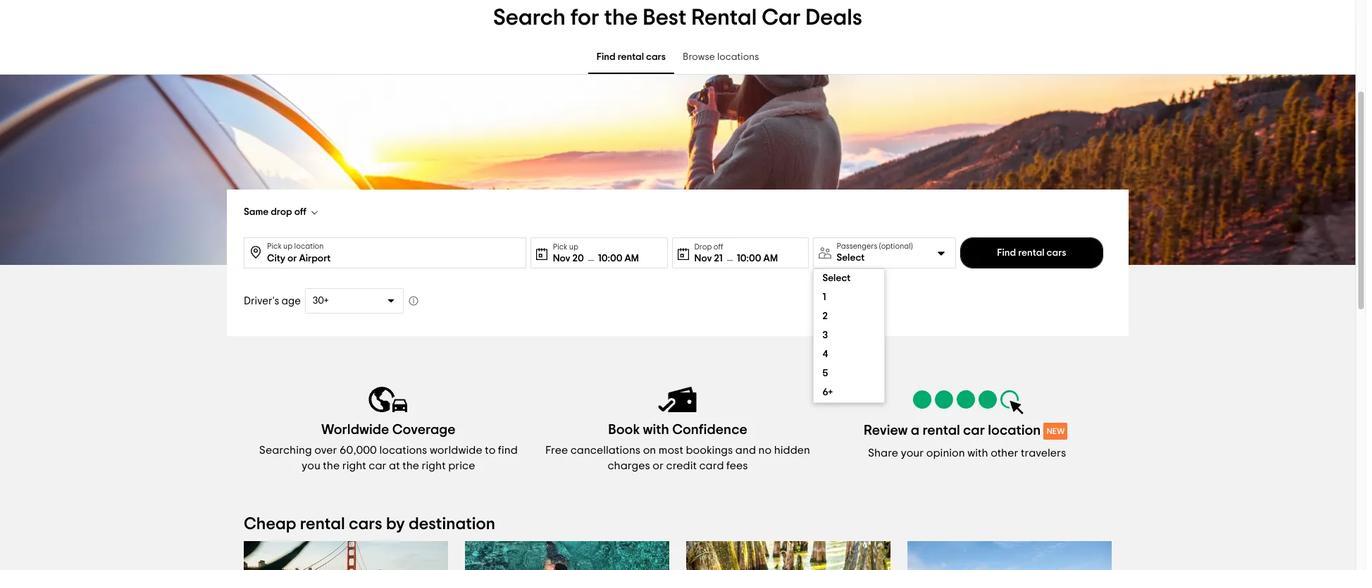 Task type: describe. For each thing, give the bounding box(es) containing it.
deals
[[806, 6, 863, 29]]

bookings
[[686, 445, 733, 456]]

share your opinion with other travelers
[[868, 448, 1067, 459]]

21
[[714, 253, 723, 263]]

10:00 for 21
[[737, 253, 762, 263]]

most
[[659, 445, 684, 456]]

for
[[571, 6, 600, 29]]

1 horizontal spatial location
[[988, 424, 1041, 438]]

drop
[[271, 207, 292, 217]]

search
[[493, 6, 566, 29]]

card
[[700, 460, 724, 472]]

drop off
[[695, 243, 724, 251]]

travelers
[[1021, 448, 1067, 459]]

and
[[736, 445, 756, 456]]

passengers
[[837, 242, 878, 250]]

cancellations
[[571, 445, 641, 456]]

car inside searching over 60,000 locations worldwide to find you the right car at the right price
[[369, 460, 387, 472]]

opinion
[[927, 448, 965, 459]]

City or Airport text field
[[267, 238, 520, 266]]

driver's age
[[244, 296, 301, 306]]

find inside button
[[997, 248, 1017, 258]]

rental
[[692, 6, 757, 29]]

book with confidence
[[608, 423, 748, 437]]

up for drop off
[[283, 242, 293, 250]]

driver's
[[244, 296, 279, 306]]

nov 21
[[695, 253, 723, 263]]

1 2 3 4 5 6+
[[823, 293, 833, 398]]

browse
[[683, 52, 715, 62]]

pick up
[[553, 243, 579, 251]]

age
[[282, 296, 301, 306]]

1 horizontal spatial locations
[[717, 52, 759, 62]]

30+
[[313, 296, 329, 306]]

review a rental car location new
[[864, 424, 1065, 438]]

find rental cars button
[[960, 238, 1104, 269]]

searching
[[259, 445, 312, 456]]

0 vertical spatial find rental cars
[[597, 52, 666, 62]]

pick up location
[[267, 242, 324, 250]]

search for the best rental car deals
[[493, 6, 863, 29]]

am for 20
[[625, 253, 639, 263]]

10:00 for 20
[[598, 253, 623, 263]]

1 horizontal spatial car
[[964, 424, 985, 438]]

0 horizontal spatial the
[[323, 460, 340, 472]]

0 vertical spatial location
[[294, 242, 324, 250]]

or
[[653, 460, 664, 472]]

1 horizontal spatial the
[[403, 460, 419, 472]]

cheap
[[244, 516, 296, 533]]

drop
[[695, 243, 712, 251]]

0 horizontal spatial with
[[643, 423, 669, 437]]

5
[[823, 369, 828, 378]]

at
[[389, 460, 400, 472]]

1
[[823, 293, 826, 302]]

pick for drop off
[[267, 242, 282, 250]]

your
[[901, 448, 924, 459]]

coverage
[[392, 423, 456, 437]]

passengers (optional) select
[[837, 242, 913, 263]]

find rental cars inside find rental cars button
[[997, 248, 1067, 258]]

hidden
[[774, 445, 811, 456]]

confidence
[[672, 423, 748, 437]]

destination
[[409, 516, 496, 533]]

10:00 am for nov 21
[[737, 253, 778, 263]]

by
[[386, 516, 405, 533]]

4
[[823, 350, 828, 359]]

price
[[448, 460, 475, 472]]

1 vertical spatial off
[[714, 243, 724, 251]]



Task type: vqa. For each thing, say whether or not it's contained in the screenshot.
'BREAKFAST INCLUDED' LINK
no



Task type: locate. For each thing, give the bounding box(es) containing it.
2 am from the left
[[764, 253, 778, 263]]

locations
[[717, 52, 759, 62], [380, 445, 427, 456]]

select up 1
[[823, 273, 851, 283]]

10:00
[[598, 253, 623, 263], [737, 253, 762, 263]]

0 horizontal spatial 10:00 am
[[598, 253, 639, 263]]

the right "at"
[[403, 460, 419, 472]]

location down same drop off
[[294, 242, 324, 250]]

0 horizontal spatial location
[[294, 242, 324, 250]]

find
[[498, 445, 518, 456]]

1 nov from the left
[[553, 253, 571, 263]]

worldwide
[[321, 423, 389, 437]]

0 vertical spatial with
[[643, 423, 669, 437]]

off right drop
[[294, 207, 307, 217]]

10:00 am
[[598, 253, 639, 263], [737, 253, 778, 263]]

right down worldwide
[[422, 460, 446, 472]]

up up 20
[[569, 243, 579, 251]]

searching over 60,000 locations worldwide to find you the right car at the right price
[[259, 445, 518, 472]]

on
[[643, 445, 656, 456]]

cars inside button
[[1047, 248, 1067, 258]]

0 horizontal spatial am
[[625, 253, 639, 263]]

0 horizontal spatial car
[[369, 460, 387, 472]]

nov
[[553, 253, 571, 263], [695, 253, 712, 263]]

fees
[[727, 460, 748, 472]]

share
[[868, 448, 899, 459]]

the right for
[[604, 6, 638, 29]]

0 vertical spatial cars
[[646, 52, 666, 62]]

1 up from the left
[[283, 242, 293, 250]]

up
[[283, 242, 293, 250], [569, 243, 579, 251]]

you
[[302, 460, 321, 472]]

10:00 am for nov 20
[[598, 253, 639, 263]]

0 horizontal spatial find rental cars
[[597, 52, 666, 62]]

(optional)
[[879, 242, 913, 250]]

am
[[625, 253, 639, 263], [764, 253, 778, 263]]

1 vertical spatial cars
[[1047, 248, 1067, 258]]

pick up "nov 20"
[[553, 243, 568, 251]]

10:00 am right 21
[[737, 253, 778, 263]]

0 horizontal spatial 10:00
[[598, 253, 623, 263]]

1 10:00 am from the left
[[598, 253, 639, 263]]

off up 21
[[714, 243, 724, 251]]

0 horizontal spatial cars
[[349, 516, 383, 533]]

0 vertical spatial off
[[294, 207, 307, 217]]

3
[[823, 331, 828, 340]]

a
[[911, 424, 920, 438]]

no
[[759, 445, 772, 456]]

1 vertical spatial locations
[[380, 445, 427, 456]]

find rental cars
[[597, 52, 666, 62], [997, 248, 1067, 258]]

nov down drop
[[695, 253, 712, 263]]

am right 20
[[625, 253, 639, 263]]

cars
[[646, 52, 666, 62], [1047, 248, 1067, 258], [349, 516, 383, 533]]

0 horizontal spatial nov
[[553, 253, 571, 263]]

worldwide coverage
[[321, 423, 456, 437]]

up down drop
[[283, 242, 293, 250]]

2 horizontal spatial the
[[604, 6, 638, 29]]

0 vertical spatial car
[[964, 424, 985, 438]]

0 horizontal spatial off
[[294, 207, 307, 217]]

location
[[294, 242, 324, 250], [988, 424, 1041, 438]]

other
[[991, 448, 1019, 459]]

10:00 right 21
[[737, 253, 762, 263]]

free cancellations on most bookings and no hidden charges or credit card fees
[[546, 445, 811, 472]]

same drop off
[[244, 207, 307, 217]]

am right 21
[[764, 253, 778, 263]]

0 vertical spatial find
[[597, 52, 616, 62]]

credit
[[666, 460, 697, 472]]

10:00 am right 20
[[598, 253, 639, 263]]

2 pick from the left
[[553, 243, 568, 251]]

20
[[573, 253, 584, 263]]

1 horizontal spatial right
[[422, 460, 446, 472]]

1 vertical spatial with
[[968, 448, 989, 459]]

the down "over"
[[323, 460, 340, 472]]

0 horizontal spatial pick
[[267, 242, 282, 250]]

nov 20
[[553, 253, 584, 263]]

select inside the passengers (optional) select
[[837, 253, 865, 263]]

2
[[823, 312, 828, 321]]

with up on on the left
[[643, 423, 669, 437]]

pick for nov 21
[[553, 243, 568, 251]]

select down passengers
[[837, 253, 865, 263]]

1 horizontal spatial up
[[569, 243, 579, 251]]

to
[[485, 445, 496, 456]]

select
[[837, 253, 865, 263], [823, 273, 851, 283]]

2 vertical spatial cars
[[349, 516, 383, 533]]

10:00 right 20
[[598, 253, 623, 263]]

up for nov 21
[[569, 243, 579, 251]]

nov down pick up
[[553, 253, 571, 263]]

off
[[294, 207, 307, 217], [714, 243, 724, 251]]

0 vertical spatial locations
[[717, 52, 759, 62]]

pick down same drop off
[[267, 242, 282, 250]]

2 up from the left
[[569, 243, 579, 251]]

1 horizontal spatial 10:00 am
[[737, 253, 778, 263]]

am for 21
[[764, 253, 778, 263]]

the
[[604, 6, 638, 29], [323, 460, 340, 472], [403, 460, 419, 472]]

same
[[244, 207, 269, 217]]

1 horizontal spatial find
[[997, 248, 1017, 258]]

2 nov from the left
[[695, 253, 712, 263]]

charges
[[608, 460, 650, 472]]

0 vertical spatial select
[[837, 253, 865, 263]]

find
[[597, 52, 616, 62], [997, 248, 1017, 258]]

locations inside searching over 60,000 locations worldwide to find you the right car at the right price
[[380, 445, 427, 456]]

1 am from the left
[[625, 253, 639, 263]]

nov for nov 21
[[695, 253, 712, 263]]

rental
[[618, 52, 644, 62], [1019, 248, 1045, 258], [923, 424, 961, 438], [300, 516, 345, 533]]

0 horizontal spatial find
[[597, 52, 616, 62]]

location up other
[[988, 424, 1041, 438]]

cheap rental cars by destination
[[244, 516, 496, 533]]

with
[[643, 423, 669, 437], [968, 448, 989, 459]]

1 horizontal spatial off
[[714, 243, 724, 251]]

1 horizontal spatial pick
[[553, 243, 568, 251]]

0 horizontal spatial right
[[342, 460, 366, 472]]

with down review a rental car location new in the right of the page
[[968, 448, 989, 459]]

1 horizontal spatial find rental cars
[[997, 248, 1067, 258]]

free
[[546, 445, 568, 456]]

2 right from the left
[[422, 460, 446, 472]]

1 horizontal spatial with
[[968, 448, 989, 459]]

car left "at"
[[369, 460, 387, 472]]

1 10:00 from the left
[[598, 253, 623, 263]]

car
[[964, 424, 985, 438], [369, 460, 387, 472]]

browse locations
[[683, 52, 759, 62]]

pick
[[267, 242, 282, 250], [553, 243, 568, 251]]

best
[[643, 6, 687, 29]]

right down 60,000
[[342, 460, 366, 472]]

rental inside button
[[1019, 248, 1045, 258]]

1 horizontal spatial am
[[764, 253, 778, 263]]

0 horizontal spatial up
[[283, 242, 293, 250]]

1 vertical spatial find
[[997, 248, 1017, 258]]

1 horizontal spatial nov
[[695, 253, 712, 263]]

car up share your opinion with other travelers
[[964, 424, 985, 438]]

1 right from the left
[[342, 460, 366, 472]]

2 10:00 from the left
[[737, 253, 762, 263]]

right
[[342, 460, 366, 472], [422, 460, 446, 472]]

new
[[1047, 427, 1065, 436]]

6+
[[823, 388, 833, 398]]

2 10:00 am from the left
[[737, 253, 778, 263]]

worldwide
[[430, 445, 483, 456]]

0 horizontal spatial locations
[[380, 445, 427, 456]]

1 horizontal spatial 10:00
[[737, 253, 762, 263]]

book
[[608, 423, 640, 437]]

1 horizontal spatial cars
[[646, 52, 666, 62]]

1 pick from the left
[[267, 242, 282, 250]]

1 vertical spatial car
[[369, 460, 387, 472]]

locations right browse
[[717, 52, 759, 62]]

1 vertical spatial select
[[823, 273, 851, 283]]

review
[[864, 424, 908, 438]]

locations up "at"
[[380, 445, 427, 456]]

over
[[314, 445, 337, 456]]

2 horizontal spatial cars
[[1047, 248, 1067, 258]]

1 vertical spatial location
[[988, 424, 1041, 438]]

1 vertical spatial find rental cars
[[997, 248, 1067, 258]]

nov for nov 20
[[553, 253, 571, 263]]

60,000
[[340, 445, 377, 456]]

car
[[762, 6, 801, 29]]



